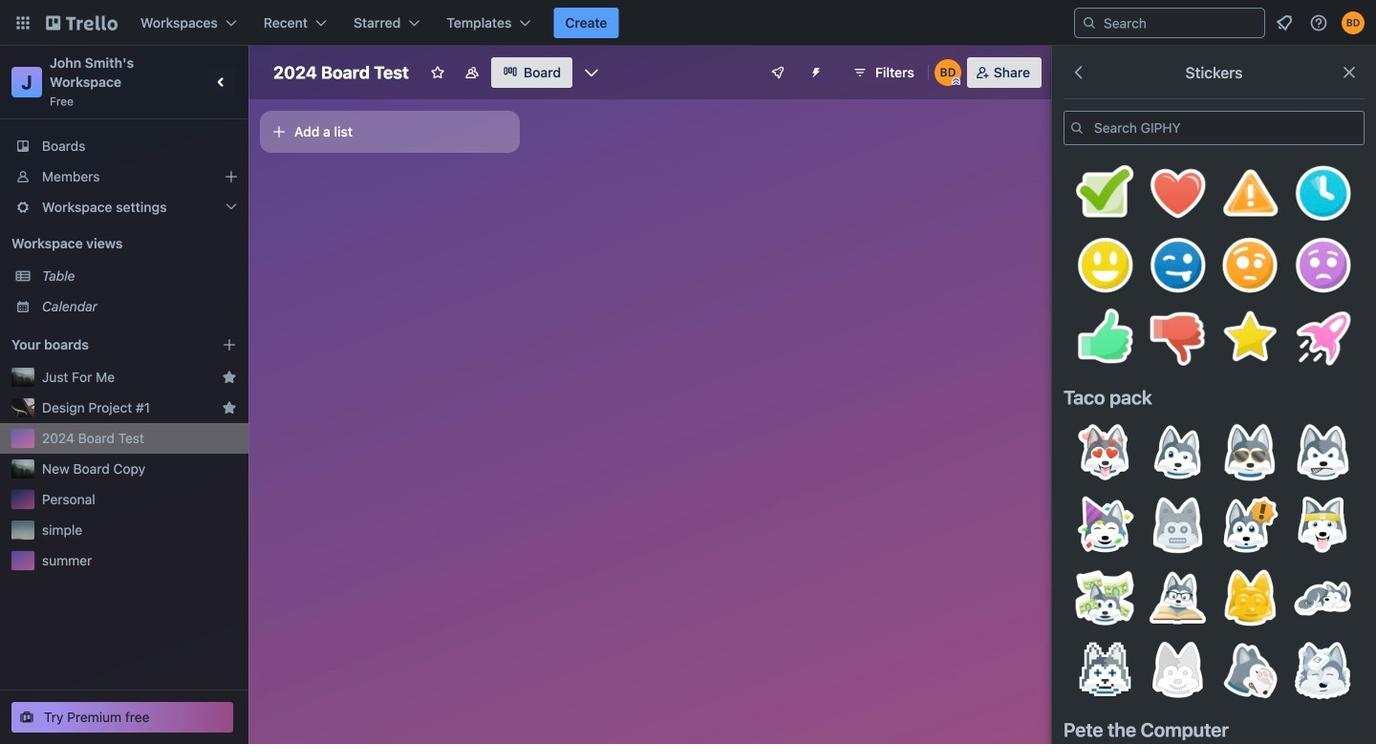 Task type: describe. For each thing, give the bounding box(es) containing it.
1 horizontal spatial barb dwyer (barbdwyer3) image
[[1342, 11, 1365, 34]]

workspace navigation collapse icon image
[[208, 69, 235, 96]]

taco angry image
[[1293, 423, 1354, 484]]

star or unstar board image
[[430, 65, 445, 80]]

taco sleeping image
[[1293, 568, 1354, 629]]

open information menu image
[[1310, 13, 1329, 33]]

automation image
[[809, 65, 824, 80]]

power ups image
[[771, 65, 786, 80]]

primary element
[[0, 0, 1377, 46]]

back to home image
[[46, 8, 118, 38]]

add board image
[[222, 337, 237, 353]]

your boards with 7 items element
[[11, 334, 193, 357]]

1 vertical spatial barb dwyer (barbdwyer3) image
[[935, 59, 962, 86]]

1 starred icon image from the top
[[222, 370, 237, 385]]



Task type: locate. For each thing, give the bounding box(es) containing it.
frown image
[[1293, 235, 1354, 296]]

Search field
[[1098, 10, 1265, 36]]

Board name text field
[[264, 57, 419, 88]]

this member is an admin of this board. image
[[952, 77, 961, 86]]

clock image
[[1293, 163, 1354, 224], [1293, 163, 1354, 224]]

0 vertical spatial barb dwyer (barbdwyer3) image
[[1342, 11, 1365, 34]]

heart image
[[1148, 163, 1209, 224], [1148, 163, 1209, 224]]

taco clean image
[[1293, 641, 1354, 702]]

0 vertical spatial starred icon image
[[222, 370, 237, 385]]

taco active image
[[1293, 495, 1354, 556]]

check image
[[1075, 163, 1136, 224], [1075, 163, 1136, 224]]

rocketship image
[[1293, 308, 1354, 369]]

workspace visible image
[[465, 65, 480, 80]]

Search GIPHY text field
[[1064, 111, 1365, 145]]

search image
[[1082, 15, 1098, 31]]

0 horizontal spatial barb dwyer (barbdwyer3) image
[[935, 59, 962, 86]]

warning image
[[1220, 163, 1282, 224], [1220, 163, 1282, 224]]

2 starred icon image from the top
[[222, 401, 237, 416]]

starred icon image
[[222, 370, 237, 385], [222, 401, 237, 416]]

barb dwyer (barbdwyer3) image
[[1342, 11, 1365, 34], [935, 59, 962, 86]]

0 notifications image
[[1274, 11, 1296, 34]]

customize views image
[[582, 63, 601, 82]]

1 vertical spatial starred icon image
[[222, 401, 237, 416]]



Task type: vqa. For each thing, say whether or not it's contained in the screenshot.
Search field
yes



